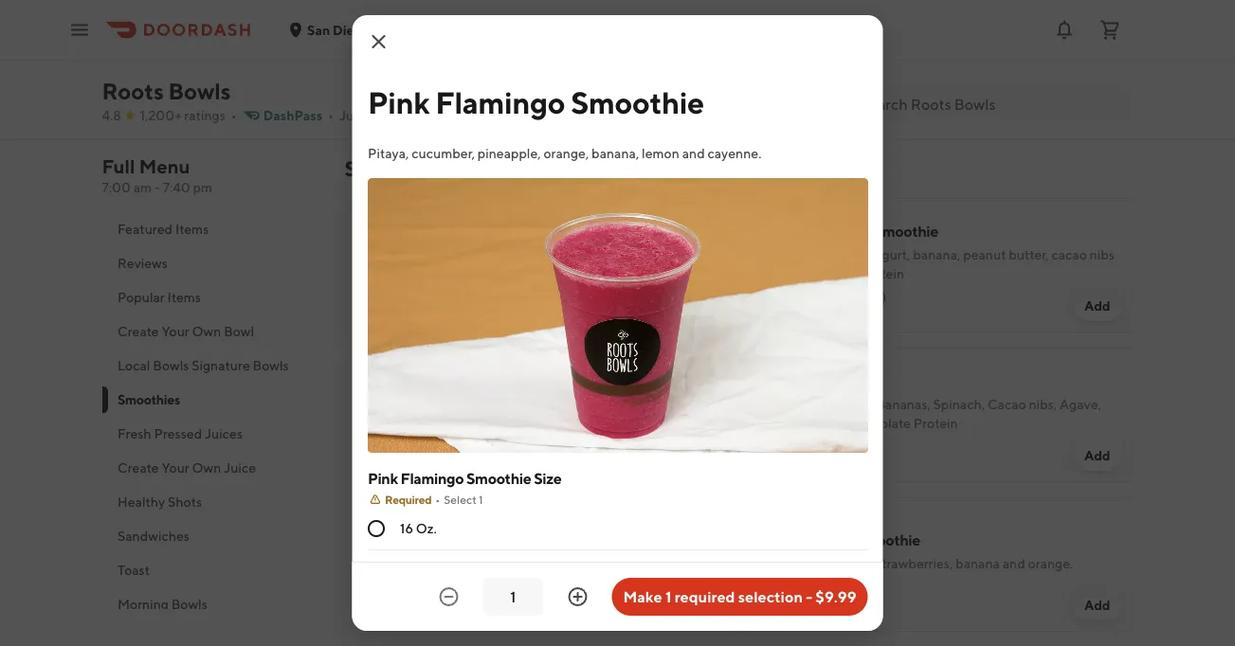 Task type: describe. For each thing, give the bounding box(es) containing it.
am
[[133, 180, 152, 195]]

chunky
[[762, 222, 814, 240]]

required
[[675, 588, 735, 606]]

shredded
[[434, 266, 491, 282]]

with inside chunky monkey smoothie milk with non-fat yogurt, banana, peanut butter, cacao nibs + 20g chocolate protein
[[791, 247, 817, 263]]

and inside acai power smoothie acai, banana, cacao, blueberries, turmeric and almond milk. $9.99 add
[[612, 406, 635, 422]]

menu
[[139, 156, 190, 178]]

pitaya, inside pink flamingo smoothie pitaya, cucumber, pineapple, orange, banana, lemon and cayenne.
[[360, 547, 401, 562]]

$9.99 • for mango
[[762, 579, 807, 595]]

chocolate
[[848, 416, 911, 431]]

lemon inside pink flamingo smoothie dialog
[[642, 146, 679, 161]]

milk inside the 'cacao dreaming milk with avocado, bananas, spinach, cacao nibs, agave, hemp seeds + chocolate protein $9.99 add'
[[762, 397, 788, 413]]

100% (6)
[[827, 579, 881, 595]]

100% (15)
[[827, 289, 887, 304]]

almonds,
[[606, 50, 660, 65]]

coconut, inside purple moon ube base, white coconut base, granola, banana, strawberries, unsweet coconut, chopped almonds, cacao nibs, chia seeds + honey
[[494, 50, 546, 65]]

1,200+
[[140, 108, 182, 123]]

required
[[385, 493, 431, 506]]

add inside the 'cacao dreaming milk with avocado, bananas, spinach, cacao nibs, agave, hemp seeds + chocolate protein $9.99 add'
[[1085, 448, 1111, 464]]

bowls for local bowls signature bowls
[[152, 358, 189, 374]]

mania
[[812, 532, 853, 550]]

• down mango,
[[801, 579, 807, 595]]

pink inside pink flamingo smoothie pitaya, cucumber, pineapple, orange, banana, lemon and cayenne.
[[360, 522, 390, 540]]

pink flamingo smoothie pitaya, cucumber, pineapple, orange, banana, lemon and cayenne.
[[360, 522, 581, 581]]

dashpass •
[[263, 108, 334, 123]]

chia
[[391, 69, 416, 84]]

roots for roots bowls
[[102, 77, 164, 104]]

smoothie for chunky monkey smoothie milk with non-fat yogurt, banana, peanut butter, cacao nibs + 20g chocolate protein
[[874, 222, 939, 240]]

fresh pressed juices
[[117, 426, 242, 442]]

100% for mania
[[827, 579, 862, 595]]

local bowls signature bowls button
[[102, 349, 322, 383]]

featured items button
[[102, 212, 322, 247]]

banana, inside acai power smoothie acai, banana, cacao, blueberries, turmeric and almond milk. $9.99 add
[[393, 406, 440, 422]]

san diego zoo button
[[288, 22, 416, 37]]

close pink flamingo smoothie image
[[367, 30, 390, 53]]

notification bell image
[[1054, 18, 1076, 41]]

size
[[534, 470, 561, 488]]

nibs, inside purple moon ube base, white coconut base, granola, banana, strawberries, unsweet coconut, chopped almonds, cacao nibs, chia seeds + honey
[[360, 69, 388, 84]]

- for menu
[[155, 180, 160, 195]]

orange.
[[1029, 556, 1074, 572]]

7:40
[[163, 180, 190, 195]]

roots smoothie acai, strawberries, banana, blueberries, shredded coconut, granola and almond milk.
[[360, 222, 547, 301]]

local bowls signature bowls
[[117, 358, 288, 374]]

milk. inside roots smoothie acai, strawberries, banana, blueberries, shredded coconut, granola and almond milk.
[[481, 285, 509, 301]]

add inside acai power smoothie acai, banana, cacao, blueberries, turmeric and almond milk. $9.99 add
[[683, 448, 709, 464]]

banana, inside roots smoothie acai, strawberries, banana, blueberries, shredded coconut, granola and almond milk.
[[472, 247, 520, 263]]

smoothie for acai power smoothie acai, banana, cacao, blueberries, turmeric and almond milk. $9.99 add
[[438, 382, 503, 400]]

create for create your own bowl
[[117, 324, 158, 340]]

create your own bowl
[[117, 324, 254, 340]]

cucumber, inside pink flamingo smoothie pitaya, cucumber, pineapple, orange, banana, lemon and cayenne.
[[404, 547, 467, 562]]

morning bowls
[[117, 597, 207, 613]]

unsweet
[[440, 50, 491, 65]]

1 base, from the left
[[391, 31, 422, 46]]

0 vertical spatial smoothies
[[400, 108, 464, 123]]

banana, inside pink flamingo smoothie dialog
[[591, 146, 639, 161]]

cayenne. inside pink flamingo smoothie pitaya, cucumber, pineapple, orange, banana, lemon and cayenne.
[[476, 566, 530, 581]]

flamingo for pink flamingo smoothie size
[[400, 470, 463, 488]]

add button for cacao dreaming
[[1073, 441, 1122, 471]]

acai, inside acai power smoothie acai, banana, cacao, blueberries, turmeric and almond milk. $9.99 add
[[360, 406, 390, 422]]

add button for mango mania smoothie
[[1073, 591, 1122, 621]]

acai power smoothie acai, banana, cacao, blueberries, turmeric and almond milk. $9.99 add
[[360, 382, 714, 464]]

$9.99 down mango,
[[762, 579, 797, 595]]

cayenne. inside pink flamingo smoothie dialog
[[707, 146, 761, 161]]

bar,
[[374, 108, 397, 123]]

and inside pink flamingo smoothie dialog
[[682, 146, 705, 161]]

protein
[[861, 266, 905, 282]]

own for juice
[[192, 460, 221, 476]]

purple
[[360, 6, 405, 24]]

• right ratings
[[231, 108, 237, 123]]

pink flamingo smoothie
[[367, 84, 704, 120]]

protein
[[914, 416, 958, 431]]

roots bowls
[[102, 77, 231, 104]]

add button for purple moon
[[671, 75, 720, 105]]

+ inside chunky monkey smoothie milk with non-fat yogurt, banana, peanut butter, cacao nibs + 20g chocolate protein
[[762, 266, 769, 282]]

+ inside purple moon ube base, white coconut base, granola, banana, strawberries, unsweet coconut, chopped almonds, cacao nibs, chia seeds + honey
[[455, 69, 462, 84]]

2 base, from the left
[[513, 31, 545, 46]]

make 1 required selection - $9.99
[[623, 588, 857, 606]]

100% for monkey
[[827, 289, 862, 304]]

smoothie for mango mania smoothie mango, pineapple, strawberries, banana and orange.
[[856, 532, 921, 550]]

mango,
[[762, 556, 808, 572]]

and inside mango mania smoothie mango, pineapple, strawberries, banana and orange.
[[1003, 556, 1026, 572]]

juices
[[204, 426, 242, 442]]

bowls down bowl
[[252, 358, 288, 374]]

milk inside chunky monkey smoothie milk with non-fat yogurt, banana, peanut butter, cacao nibs + 20g chocolate protein
[[762, 247, 788, 263]]

smoothie inside roots smoothie acai, strawberries, banana, blueberries, shredded coconut, granola and almond milk.
[[402, 222, 467, 240]]

sandwiches button
[[102, 520, 322, 554]]

items for featured items
[[175, 221, 208, 237]]

juice bar, smoothies • 0.8 mi
[[339, 108, 523, 123]]

fat
[[849, 247, 865, 263]]

make
[[623, 588, 663, 606]]

4.8
[[102, 108, 121, 123]]

- for 1
[[806, 588, 813, 606]]

(6)
[[864, 579, 881, 595]]

your for juice
[[161, 460, 189, 476]]

roots smoothie image
[[597, 198, 732, 333]]

granola
[[360, 285, 405, 301]]

almond inside acai power smoothie acai, banana, cacao, blueberries, turmeric and almond milk. $9.99 add
[[637, 406, 683, 422]]

hemp
[[762, 416, 799, 431]]

mi
[[508, 108, 523, 123]]

pineapple, inside pink flamingo smoothie dialog
[[477, 146, 541, 161]]

nibs
[[1090, 247, 1115, 263]]

monkey
[[817, 222, 871, 240]]

smoothie for pink flamingo smoothie
[[571, 84, 704, 120]]

avocado,
[[820, 397, 874, 413]]

seeds inside the 'cacao dreaming milk with avocado, bananas, spinach, cacao nibs, agave, hemp seeds + chocolate protein $9.99 add'
[[802, 416, 836, 431]]

fresh
[[117, 426, 151, 442]]

$9.99 down the 20g
[[762, 289, 797, 304]]

ratings
[[184, 108, 225, 123]]

selection
[[739, 588, 803, 606]]

purple moon ube base, white coconut base, granola, banana, strawberries, unsweet coconut, chopped almonds, cacao nibs, chia seeds + honey
[[360, 6, 698, 84]]

peanut
[[964, 247, 1007, 263]]

healthy
[[117, 495, 165, 510]]

pink for pink flamingo smoothie size
[[367, 470, 398, 488]]

pink flamingo smoothie size
[[367, 470, 561, 488]]

and inside pink flamingo smoothie pitaya, cucumber, pineapple, orange, banana, lemon and cayenne.
[[451, 566, 473, 581]]

7:00
[[102, 180, 131, 195]]

0 vertical spatial juice
[[339, 108, 372, 123]]

non-
[[820, 247, 849, 263]]

popular items button
[[102, 281, 322, 315]]

bowl
[[223, 324, 254, 340]]

acai, inside roots smoothie acai, strawberries, banana, blueberries, shredded coconut, granola and almond milk.
[[360, 247, 390, 263]]

strawberries, inside roots smoothie acai, strawberries, banana, blueberries, shredded coconut, granola and almond milk.
[[393, 247, 470, 263]]

2 vertical spatial smoothies
[[117, 392, 180, 408]]

san
[[307, 22, 330, 37]]

$9.99 inside acai power smoothie acai, banana, cacao, blueberries, turmeric and almond milk. $9.99 add
[[360, 429, 395, 445]]

almond inside roots smoothie acai, strawberries, banana, blueberries, shredded coconut, granola and almond milk.
[[433, 285, 478, 301]]

granola,
[[547, 31, 596, 46]]

pm
[[193, 180, 212, 195]]

dashpass
[[263, 108, 322, 123]]

16
[[400, 521, 413, 537]]

bananas,
[[877, 397, 931, 413]]

agave,
[[1060, 397, 1102, 413]]

yogurt,
[[868, 247, 911, 263]]



Task type: vqa. For each thing, say whether or not it's contained in the screenshot.
bottom milk.
yes



Task type: locate. For each thing, give the bounding box(es) containing it.
pink flamingo smoothie dialog
[[352, 15, 883, 647]]

juice inside button
[[223, 460, 256, 476]]

1 vertical spatial milk
[[762, 397, 788, 413]]

0 vertical spatial create
[[117, 324, 158, 340]]

cucumber, inside pink flamingo smoothie dialog
[[411, 146, 475, 161]]

add button
[[671, 75, 720, 105], [671, 291, 720, 321], [1073, 291, 1122, 321], [671, 441, 720, 471], [1073, 441, 1122, 471], [671, 591, 720, 621], [1073, 591, 1122, 621]]

1 horizontal spatial cacao
[[1052, 247, 1088, 263]]

signature
[[191, 358, 250, 374]]

Current quantity is 1 number field
[[494, 587, 532, 608]]

open menu image
[[68, 18, 91, 41]]

full
[[102, 156, 135, 178]]

0 vertical spatial milk
[[762, 247, 788, 263]]

smoothie inside acai power smoothie acai, banana, cacao, blueberries, turmeric and almond milk. $9.99 add
[[438, 382, 503, 400]]

your
[[161, 324, 189, 340], [161, 460, 189, 476]]

1 horizontal spatial base,
[[513, 31, 545, 46]]

- right the am
[[155, 180, 160, 195]]

cacao right almonds,
[[663, 50, 698, 65]]

0 horizontal spatial cayenne.
[[476, 566, 530, 581]]

dreaming
[[807, 372, 873, 390]]

create up 'healthy'
[[117, 460, 158, 476]]

0 vertical spatial seeds
[[418, 69, 453, 84]]

1 vertical spatial orange,
[[536, 547, 581, 562]]

full menu 7:00 am - 7:40 pm
[[102, 156, 212, 195]]

2 coconut, from the top
[[494, 266, 547, 282]]

0 vertical spatial acai,
[[360, 247, 390, 263]]

$9.99 up acai at the left bottom
[[360, 289, 395, 304]]

1 vertical spatial with
[[791, 397, 817, 413]]

$9.99 down acai at the left bottom
[[360, 429, 395, 445]]

1 horizontal spatial nibs,
[[1029, 397, 1057, 413]]

+ down avocado,
[[839, 416, 846, 431]]

pineapple, up current quantity is 1 number field
[[470, 547, 533, 562]]

1 vertical spatial almond
[[637, 406, 683, 422]]

flamingo for pink flamingo smoothie
[[435, 84, 565, 120]]

1 vertical spatial pink
[[367, 470, 398, 488]]

make 1 required selection - $9.99 button
[[612, 578, 868, 616]]

acai, up granola
[[360, 247, 390, 263]]

roots
[[102, 77, 164, 104], [360, 222, 399, 240]]

flamingo inside group
[[400, 470, 463, 488]]

pineapple, inside mango mania smoothie mango, pineapple, strawberries, banana and orange.
[[810, 556, 874, 572]]

create down the popular
[[117, 324, 158, 340]]

own down fresh pressed juices button
[[192, 460, 221, 476]]

1 right select
[[479, 493, 483, 506]]

morning bowls button
[[102, 588, 322, 622]]

strawberries, inside purple moon ube base, white coconut base, granola, banana, strawberries, unsweet coconut, chopped almonds, cacao nibs, chia seeds + honey
[[360, 50, 437, 65]]

1 vertical spatial blueberries,
[[484, 406, 555, 422]]

0 vertical spatial lemon
[[642, 146, 679, 161]]

roots up 4.8
[[102, 77, 164, 104]]

0 horizontal spatial base,
[[391, 31, 422, 46]]

1 vertical spatial flamingo
[[400, 470, 463, 488]]

smoothie inside group
[[466, 470, 531, 488]]

0 vertical spatial cucumber,
[[411, 146, 475, 161]]

• select 1
[[435, 493, 483, 506]]

1 horizontal spatial juice
[[339, 108, 372, 123]]

bowls right local at the left of page
[[152, 358, 189, 374]]

1 vertical spatial 100%
[[827, 579, 862, 595]]

smoothie for pink flamingo smoothie size
[[466, 470, 531, 488]]

bowls down the "toast" button on the bottom of the page
[[171, 597, 207, 613]]

orange, up increase quantity by 1 image
[[536, 547, 581, 562]]

lemon
[[642, 146, 679, 161], [410, 566, 448, 581]]

0 horizontal spatial cacao
[[663, 50, 698, 65]]

2 acai, from the top
[[360, 406, 390, 422]]

nibs, inside the 'cacao dreaming milk with avocado, bananas, spinach, cacao nibs, agave, hemp seeds + chocolate protein $9.99 add'
[[1029, 397, 1057, 413]]

1 $9.99 • from the top
[[762, 289, 807, 304]]

$9.99 inside the 'cacao dreaming milk with avocado, bananas, spinach, cacao nibs, agave, hemp seeds + chocolate protein $9.99 add'
[[762, 439, 797, 454]]

lemon inside pink flamingo smoothie pitaya, cucumber, pineapple, orange, banana, lemon and cayenne.
[[410, 566, 448, 581]]

0 vertical spatial coconut,
[[494, 50, 546, 65]]

local
[[117, 358, 150, 374]]

coconut, inside roots smoothie acai, strawberries, banana, blueberries, shredded coconut, granola and almond milk.
[[494, 266, 547, 282]]

add
[[683, 82, 709, 98], [683, 298, 709, 314], [1085, 298, 1111, 314], [683, 448, 709, 464], [1085, 448, 1111, 464], [683, 598, 709, 614], [1085, 598, 1111, 614]]

0 vertical spatial flamingo
[[435, 84, 565, 120]]

$9.99 • down mango,
[[762, 579, 807, 595]]

1,200+ ratings •
[[140, 108, 237, 123]]

create your own juice button
[[102, 451, 322, 486]]

0 vertical spatial orange,
[[543, 146, 589, 161]]

banana, inside chunky monkey smoothie milk with non-fat yogurt, banana, peanut butter, cacao nibs + 20g chocolate protein
[[913, 247, 961, 263]]

1 100% from the top
[[827, 289, 862, 304]]

banana, down pink flamingo smoothie
[[591, 146, 639, 161]]

smoothie inside chunky monkey smoothie milk with non-fat yogurt, banana, peanut butter, cacao nibs + 20g chocolate protein
[[874, 222, 939, 240]]

1 vertical spatial seeds
[[802, 416, 836, 431]]

seeds
[[418, 69, 453, 84], [802, 416, 836, 431]]

decrease quantity by 1 image
[[438, 586, 460, 609]]

1 own from the top
[[192, 324, 221, 340]]

0 vertical spatial milk.
[[481, 285, 509, 301]]

2 vertical spatial pink
[[360, 522, 390, 540]]

chocolate
[[799, 266, 859, 282]]

0 vertical spatial blueberries,
[[360, 266, 431, 282]]

toast
[[117, 563, 149, 578]]

2 milk from the top
[[762, 397, 788, 413]]

milk. inside acai power smoothie acai, banana, cacao, blueberries, turmeric and almond milk. $9.99 add
[[685, 406, 714, 422]]

morning
[[117, 597, 168, 613]]

smoothie down select
[[458, 522, 523, 540]]

1 horizontal spatial milk.
[[685, 406, 714, 422]]

moon
[[407, 6, 447, 24]]

create your own bowl button
[[102, 315, 322, 349]]

1 horizontal spatial cayenne.
[[707, 146, 761, 161]]

shots
[[167, 495, 202, 510]]

with up the 20g
[[791, 247, 817, 263]]

your for bowl
[[161, 324, 189, 340]]

banana, up the shredded
[[472, 247, 520, 263]]

orange,
[[543, 146, 589, 161], [536, 547, 581, 562]]

flamingo down unsweet
[[435, 84, 565, 120]]

16 Oz. radio
[[367, 521, 385, 538]]

your down popular items
[[161, 324, 189, 340]]

acai
[[360, 382, 390, 400]]

smoothie for pink flamingo smoothie pitaya, cucumber, pineapple, orange, banana, lemon and cayenne.
[[458, 522, 523, 540]]

1 horizontal spatial cacao
[[988, 397, 1027, 413]]

pitaya, inside pink flamingo smoothie dialog
[[367, 146, 409, 161]]

$9.99
[[360, 289, 395, 304], [762, 289, 797, 304], [360, 429, 395, 445], [762, 439, 797, 454], [762, 579, 797, 595], [816, 588, 857, 606]]

acai, down acai at the left bottom
[[360, 406, 390, 422]]

0 vertical spatial pink
[[367, 84, 429, 120]]

2 with from the top
[[791, 397, 817, 413]]

0 horizontal spatial milk.
[[481, 285, 509, 301]]

0 vertical spatial items
[[175, 221, 208, 237]]

flamingo inside pink flamingo smoothie pitaya, cucumber, pineapple, orange, banana, lemon and cayenne.
[[393, 522, 456, 540]]

bowls up ratings
[[168, 77, 231, 104]]

banana, up almonds,
[[598, 31, 646, 46]]

1 horizontal spatial blueberries,
[[484, 406, 555, 422]]

ube
[[360, 31, 388, 46]]

base, left granola,
[[513, 31, 545, 46]]

1 vertical spatial own
[[192, 460, 221, 476]]

base, right the close pink flamingo smoothie image
[[391, 31, 422, 46]]

smoothie up cacao,
[[438, 382, 503, 400]]

0 horizontal spatial almond
[[433, 285, 478, 301]]

1 vertical spatial strawberries,
[[393, 247, 470, 263]]

1 vertical spatial cacao
[[1052, 247, 1088, 263]]

0 horizontal spatial +
[[455, 69, 462, 84]]

1 vertical spatial items
[[167, 290, 200, 305]]

0 vertical spatial cacao
[[663, 50, 698, 65]]

pineapple, down mi
[[477, 146, 541, 161]]

mango mania smoothie mango, pineapple, strawberries, banana and orange.
[[762, 532, 1074, 572]]

0 vertical spatial nibs,
[[360, 69, 388, 84]]

blueberries,
[[360, 266, 431, 282], [484, 406, 555, 422]]

nibs, left chia
[[360, 69, 388, 84]]

smoothie inside mango mania smoothie mango, pineapple, strawberries, banana and orange.
[[856, 532, 921, 550]]

create
[[117, 324, 158, 340], [117, 460, 158, 476]]

1 vertical spatial -
[[806, 588, 813, 606]]

spinach,
[[934, 397, 985, 413]]

+ left the 20g
[[762, 266, 769, 282]]

popular
[[117, 290, 164, 305]]

1 create from the top
[[117, 324, 158, 340]]

milk up the 20g
[[762, 247, 788, 263]]

strawberries, up chia
[[360, 50, 437, 65]]

milk.
[[481, 285, 509, 301], [685, 406, 714, 422]]

0 horizontal spatial blueberries,
[[360, 266, 431, 282]]

• right dashpass
[[328, 108, 334, 123]]

1 right make
[[666, 588, 672, 606]]

cacao left 'nibs'
[[1052, 247, 1088, 263]]

1 vertical spatial smoothies
[[345, 156, 443, 181]]

1 vertical spatial roots
[[360, 222, 399, 240]]

• left select
[[435, 493, 440, 506]]

roots up granola
[[360, 222, 399, 240]]

$9.99 inside button
[[816, 588, 857, 606]]

items up create your own bowl
[[167, 290, 200, 305]]

2 own from the top
[[192, 460, 221, 476]]

items for popular items
[[167, 290, 200, 305]]

2 horizontal spatial +
[[839, 416, 846, 431]]

cucumber, down oz.
[[404, 547, 467, 562]]

blueberries, inside roots smoothie acai, strawberries, banana, blueberries, shredded coconut, granola and almond milk.
[[360, 266, 431, 282]]

healthy shots
[[117, 495, 202, 510]]

0 horizontal spatial juice
[[223, 460, 256, 476]]

0 vertical spatial own
[[192, 324, 221, 340]]

(15)
[[864, 289, 887, 304]]

2 $9.99 • from the top
[[762, 579, 807, 595]]

orange, inside pink flamingo smoothie pitaya, cucumber, pineapple, orange, banana, lemon and cayenne.
[[536, 547, 581, 562]]

add button for chunky monkey smoothie
[[1073, 291, 1122, 321]]

add button for acai power smoothie
[[671, 441, 720, 471]]

blueberries, up granola
[[360, 266, 431, 282]]

san diego zoo
[[307, 22, 397, 37]]

pitaya, down bar,
[[367, 146, 409, 161]]

1 acai, from the top
[[360, 247, 390, 263]]

white
[[425, 31, 458, 46]]

0 vertical spatial -
[[155, 180, 160, 195]]

featured
[[117, 221, 172, 237]]

juice left bar,
[[339, 108, 372, 123]]

flamingo down required on the left bottom of page
[[393, 522, 456, 540]]

Item Search search field
[[861, 94, 1119, 115]]

0 vertical spatial 100%
[[827, 289, 862, 304]]

1 vertical spatial +
[[762, 266, 769, 282]]

smoothies down bar,
[[345, 156, 443, 181]]

milk up hemp
[[762, 397, 788, 413]]

2 100% from the top
[[827, 579, 862, 595]]

almond right turmeric
[[637, 406, 683, 422]]

1 vertical spatial cacao
[[988, 397, 1027, 413]]

0 vertical spatial roots
[[102, 77, 164, 104]]

seeds down avocado,
[[802, 416, 836, 431]]

0 vertical spatial with
[[791, 247, 817, 263]]

pink down the close pink flamingo smoothie image
[[367, 84, 429, 120]]

strawberries, up the (6)
[[876, 556, 953, 572]]

smoothie down almonds,
[[571, 84, 704, 120]]

bowls for morning bowls
[[171, 597, 207, 613]]

pink for pink flamingo smoothie
[[367, 84, 429, 120]]

cacao dreaming milk with avocado, bananas, spinach, cacao nibs, agave, hemp seeds + chocolate protein $9.99 add
[[762, 372, 1111, 464]]

pineapple, inside pink flamingo smoothie pitaya, cucumber, pineapple, orange, banana, lemon and cayenne.
[[470, 547, 533, 562]]

$9.99 • down the 20g
[[762, 289, 807, 304]]

almond down the shredded
[[433, 285, 478, 301]]

banana, inside pink flamingo smoothie pitaya, cucumber, pineapple, orange, banana, lemon and cayenne.
[[360, 566, 407, 581]]

1 vertical spatial juice
[[223, 460, 256, 476]]

1 inside pink flamingo smoothie size group
[[479, 493, 483, 506]]

1 horizontal spatial +
[[762, 266, 769, 282]]

16 oz.
[[400, 521, 436, 537]]

own for bowl
[[192, 324, 221, 340]]

items up reviews button
[[175, 221, 208, 237]]

0 vertical spatial cacao
[[762, 372, 804, 390]]

$9.99 • for chunky
[[762, 289, 807, 304]]

1 vertical spatial pitaya,
[[360, 547, 401, 562]]

nibs,
[[360, 69, 388, 84], [1029, 397, 1057, 413]]

1 vertical spatial cayenne.
[[476, 566, 530, 581]]

orange, inside pink flamingo smoothie dialog
[[543, 146, 589, 161]]

-
[[155, 180, 160, 195], [806, 588, 813, 606]]

- inside button
[[806, 588, 813, 606]]

0.8
[[485, 108, 505, 123]]

healthy shots button
[[102, 486, 322, 520]]

1 vertical spatial $9.99 •
[[762, 579, 807, 595]]

cucumber, down juice bar, smoothies • 0.8 mi
[[411, 146, 475, 161]]

•
[[231, 108, 237, 123], [328, 108, 334, 123], [472, 108, 477, 123], [801, 289, 807, 304], [435, 493, 440, 506], [801, 579, 807, 595]]

1 vertical spatial acai,
[[360, 406, 390, 422]]

strawberries, inside mango mania smoothie mango, pineapple, strawberries, banana and orange.
[[876, 556, 953, 572]]

create for create your own juice
[[117, 460, 158, 476]]

roots inside roots smoothie acai, strawberries, banana, blueberries, shredded coconut, granola and almond milk.
[[360, 222, 399, 240]]

1 your from the top
[[161, 324, 189, 340]]

$9.99 down hemp
[[762, 439, 797, 454]]

flamingo for pink flamingo smoothie pitaya, cucumber, pineapple, orange, banana, lemon and cayenne.
[[393, 522, 456, 540]]

pink left 16 on the left bottom of page
[[360, 522, 390, 540]]

orange, down pink flamingo smoothie
[[543, 146, 589, 161]]

1 vertical spatial milk.
[[685, 406, 714, 422]]

blueberries, inside acai power smoothie acai, banana, cacao, blueberries, turmeric and almond milk. $9.99 add
[[484, 406, 555, 422]]

banana, inside purple moon ube base, white coconut base, granola, banana, strawberries, unsweet coconut, chopped almonds, cacao nibs, chia seeds + honey
[[598, 31, 646, 46]]

butter,
[[1009, 247, 1049, 263]]

0 horizontal spatial cacao
[[762, 372, 804, 390]]

0 vertical spatial cayenne.
[[707, 146, 761, 161]]

turmeric
[[558, 406, 609, 422]]

pink up required on the left bottom of page
[[367, 470, 398, 488]]

0 vertical spatial almond
[[433, 285, 478, 301]]

smoothies right bar,
[[400, 108, 464, 123]]

honey
[[465, 69, 503, 84]]

1 inside button
[[666, 588, 672, 606]]

fresh pressed juices button
[[102, 417, 322, 451]]

power
[[392, 382, 435, 400]]

oz.
[[416, 521, 436, 537]]

1 milk from the top
[[762, 247, 788, 263]]

smoothie inside pink flamingo smoothie pitaya, cucumber, pineapple, orange, banana, lemon and cayenne.
[[458, 522, 523, 540]]

2 vertical spatial flamingo
[[393, 522, 456, 540]]

$9.99 •
[[762, 289, 807, 304], [762, 579, 807, 595]]

0 vertical spatial +
[[455, 69, 462, 84]]

• inside pink flamingo smoothie size group
[[435, 493, 440, 506]]

your down the pressed
[[161, 460, 189, 476]]

1 horizontal spatial lemon
[[642, 146, 679, 161]]

0 vertical spatial your
[[161, 324, 189, 340]]

cucumber,
[[411, 146, 475, 161], [404, 547, 467, 562]]

bowls for roots bowls
[[168, 77, 231, 104]]

2 create from the top
[[117, 460, 158, 476]]

seeds inside purple moon ube base, white coconut base, granola, banana, strawberries, unsweet coconut, chopped almonds, cacao nibs, chia seeds + honey
[[418, 69, 453, 84]]

with inside the 'cacao dreaming milk with avocado, bananas, spinach, cacao nibs, agave, hemp seeds + chocolate protein $9.99 add'
[[791, 397, 817, 413]]

0 horizontal spatial -
[[155, 180, 160, 195]]

1 vertical spatial lemon
[[410, 566, 448, 581]]

0 vertical spatial strawberries,
[[360, 50, 437, 65]]

smoothie up 'yogurt,'
[[874, 222, 939, 240]]

banana, down 16 oz. radio
[[360, 566, 407, 581]]

smoothie up the (6)
[[856, 532, 921, 550]]

1 vertical spatial nibs,
[[1029, 397, 1057, 413]]

• down chocolate in the right top of the page
[[801, 289, 807, 304]]

pitaya, down 16 oz. radio
[[360, 547, 401, 562]]

pitaya, cucumber, pineapple, orange, banana, lemon and cayenne.
[[367, 146, 761, 161]]

2 vertical spatial +
[[839, 416, 846, 431]]

100% down chocolate in the right top of the page
[[827, 289, 862, 304]]

coconut
[[461, 31, 511, 46]]

blueberries, right cacao,
[[484, 406, 555, 422]]

cacao
[[663, 50, 698, 65], [1052, 247, 1088, 263]]

cacao up hemp
[[762, 372, 804, 390]]

milk. down the shredded
[[481, 285, 509, 301]]

0 vertical spatial pitaya,
[[367, 146, 409, 161]]

banana, down power
[[393, 406, 440, 422]]

smoothies up 'fresh'
[[117, 392, 180, 408]]

1 with from the top
[[791, 247, 817, 263]]

own left bowl
[[192, 324, 221, 340]]

cacao inside chunky monkey smoothie milk with non-fat yogurt, banana, peanut butter, cacao nibs + 20g chocolate protein
[[1052, 247, 1088, 263]]

1 horizontal spatial almond
[[637, 406, 683, 422]]

and inside roots smoothie acai, strawberries, banana, blueberries, shredded coconut, granola and almond milk.
[[408, 285, 430, 301]]

flamingo up required on the left bottom of page
[[400, 470, 463, 488]]

strawberries, up the shredded
[[393, 247, 470, 263]]

1 vertical spatial coconut,
[[494, 266, 547, 282]]

1 horizontal spatial roots
[[360, 222, 399, 240]]

pressed
[[154, 426, 202, 442]]

2 vertical spatial strawberries,
[[876, 556, 953, 572]]

chunky monkey smoothie milk with non-fat yogurt, banana, peanut butter, cacao nibs + 20g chocolate protein
[[762, 222, 1115, 282]]

+
[[455, 69, 462, 84], [762, 266, 769, 282], [839, 416, 846, 431]]

cacao right spinach,
[[988, 397, 1027, 413]]

seeds right chia
[[418, 69, 453, 84]]

cayenne.
[[707, 146, 761, 161], [476, 566, 530, 581]]

1 vertical spatial your
[[161, 460, 189, 476]]

- inside full menu 7:00 am - 7:40 pm
[[155, 180, 160, 195]]

0 horizontal spatial nibs,
[[360, 69, 388, 84]]

pink inside group
[[367, 470, 398, 488]]

increase quantity by 1 image
[[567, 586, 589, 609]]

pink flamingo smoothie size group
[[367, 468, 868, 611]]

2 your from the top
[[161, 460, 189, 476]]

1 vertical spatial 1
[[666, 588, 672, 606]]

juice down juices
[[223, 460, 256, 476]]

nibs, left agave,
[[1029, 397, 1057, 413]]

roots for roots smoothie acai, strawberries, banana, blueberries, shredded coconut, granola and almond milk.
[[360, 222, 399, 240]]

cacao inside purple moon ube base, white coconut base, granola, banana, strawberries, unsweet coconut, chopped almonds, cacao nibs, chia seeds + honey
[[663, 50, 698, 65]]

with up hemp
[[791, 397, 817, 413]]

1 horizontal spatial 1
[[666, 588, 672, 606]]

0 horizontal spatial 1
[[479, 493, 483, 506]]

acai,
[[360, 247, 390, 263], [360, 406, 390, 422]]

0 vertical spatial 1
[[479, 493, 483, 506]]

• left 0.8
[[472, 108, 477, 123]]

0 items, open order cart image
[[1099, 18, 1122, 41]]

smoothie up select
[[466, 470, 531, 488]]

select
[[444, 493, 476, 506]]

100% left the (6)
[[827, 579, 862, 595]]

coconut, down coconut
[[494, 50, 546, 65]]

mango
[[762, 532, 809, 550]]

featured items
[[117, 221, 208, 237]]

1 vertical spatial create
[[117, 460, 158, 476]]

milk. left hemp
[[685, 406, 714, 422]]

reviews button
[[102, 247, 322, 281]]

0 horizontal spatial roots
[[102, 77, 164, 104]]

$9.99 left the (6)
[[816, 588, 857, 606]]

0 vertical spatial $9.99 •
[[762, 289, 807, 304]]

smoothie
[[571, 84, 704, 120], [402, 222, 467, 240], [874, 222, 939, 240], [438, 382, 503, 400], [466, 470, 531, 488], [458, 522, 523, 540], [856, 532, 921, 550]]

0 horizontal spatial lemon
[[410, 566, 448, 581]]

+ inside the 'cacao dreaming milk with avocado, bananas, spinach, cacao nibs, agave, hemp seeds + chocolate protein $9.99 add'
[[839, 416, 846, 431]]

1 horizontal spatial seeds
[[802, 416, 836, 431]]

almond
[[433, 285, 478, 301], [637, 406, 683, 422]]

1 vertical spatial cucumber,
[[404, 547, 467, 562]]

popular items
[[117, 290, 200, 305]]

coconut, right the shredded
[[494, 266, 547, 282]]

1 coconut, from the top
[[494, 50, 546, 65]]

- right selection
[[806, 588, 813, 606]]

0 horizontal spatial seeds
[[418, 69, 453, 84]]

pink flamingo smoothie image
[[597, 498, 732, 633]]

pineapple, down mania
[[810, 556, 874, 572]]

coconut,
[[494, 50, 546, 65], [494, 266, 547, 282]]

1 horizontal spatial -
[[806, 588, 813, 606]]

smoothie up the shredded
[[402, 222, 467, 240]]

banana, right 'yogurt,'
[[913, 247, 961, 263]]

banana
[[956, 556, 1000, 572]]

+ down unsweet
[[455, 69, 462, 84]]



